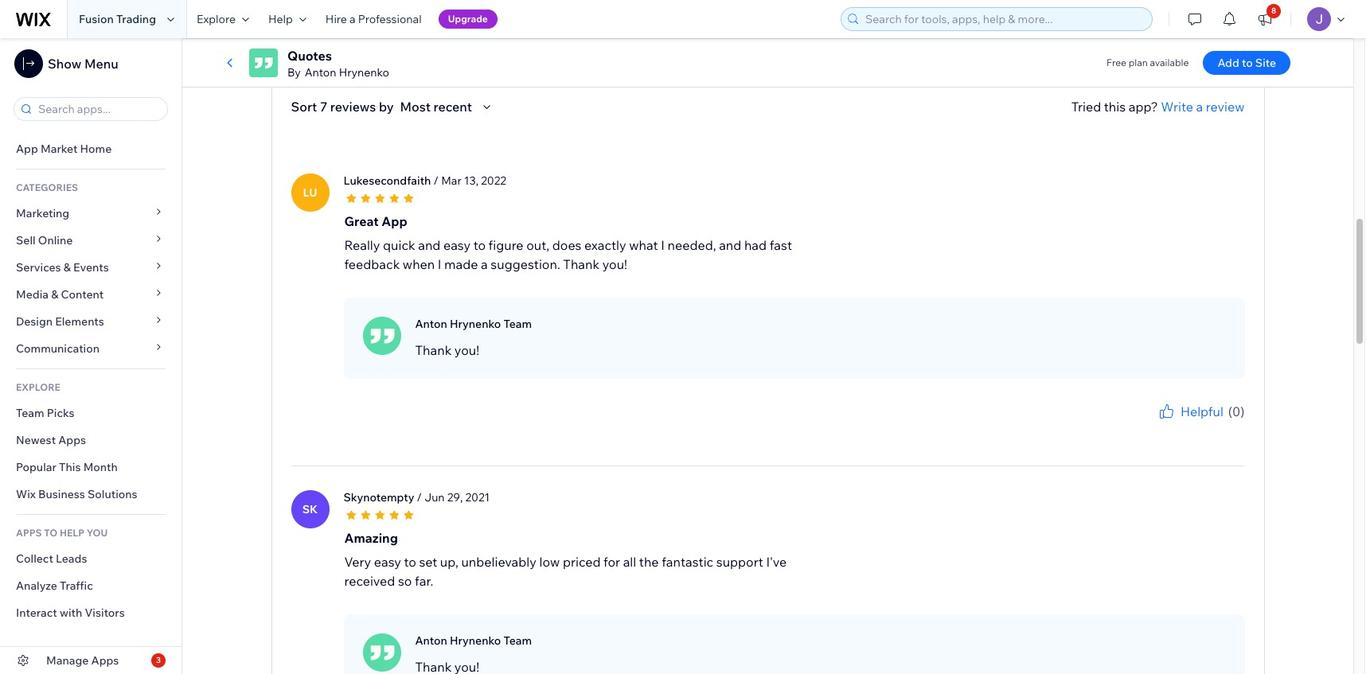 Task type: vqa. For each thing, say whether or not it's contained in the screenshot.
Point of Sale of
no



Task type: locate. For each thing, give the bounding box(es) containing it.
0 vertical spatial anton
[[305, 65, 336, 80]]

anton for great
[[415, 317, 447, 331]]

by
[[287, 65, 301, 80]]

0 horizontal spatial /
[[417, 490, 422, 505]]

0 horizontal spatial &
[[51, 287, 58, 302]]

13,
[[464, 173, 479, 188]]

when
[[403, 256, 435, 272]]

a inside great app really quick and easy to figure out, does exactly what i needed, and had fast feedback when i made a suggestion. thank you!
[[481, 256, 488, 272]]

1 horizontal spatial easy
[[444, 237, 471, 253]]

1 horizontal spatial /
[[434, 173, 439, 188]]

newest apps
[[16, 433, 86, 448]]

1 vertical spatial anton
[[415, 317, 447, 331]]

online
[[38, 233, 73, 248]]

apps right manage
[[91, 654, 119, 668]]

i right when
[[438, 256, 442, 272]]

to left site
[[1242, 56, 1253, 70]]

2 horizontal spatial thank
[[1119, 421, 1146, 433]]

site
[[1256, 56, 1277, 70]]

reviews
[[330, 98, 376, 114]]

anton hrynenko team for unbelievably
[[415, 634, 532, 648]]

plan
[[1129, 57, 1148, 68]]

sort
[[291, 98, 317, 114]]

1 vertical spatial team
[[16, 406, 44, 420]]

0 horizontal spatial thank
[[415, 342, 452, 358]]

1 horizontal spatial and
[[719, 237, 742, 253]]

anton hrynenko team
[[415, 317, 532, 331], [415, 634, 532, 648]]

anton hrynenko image left thank you!
[[363, 317, 401, 355]]

0 vertical spatial anton hrynenko team
[[415, 317, 532, 331]]

communication link
[[0, 335, 182, 362]]

thank for thank you for your feedback
[[1119, 421, 1146, 433]]

your
[[1181, 421, 1201, 433]]

tried this app? write a review
[[1072, 98, 1245, 114]]

feedback down really
[[344, 256, 400, 272]]

1 vertical spatial to
[[474, 237, 486, 253]]

to left figure
[[474, 237, 486, 253]]

1 horizontal spatial &
[[63, 260, 71, 275]]

and up when
[[418, 237, 441, 253]]

anton up thank you!
[[415, 317, 447, 331]]

1 horizontal spatial app
[[382, 213, 407, 229]]

a right made
[[481, 256, 488, 272]]

a right the write
[[1196, 98, 1203, 114]]

newest apps link
[[0, 427, 182, 454]]

anton
[[305, 65, 336, 80], [415, 317, 447, 331], [415, 634, 447, 648]]

apps to help you
[[16, 527, 108, 539]]

content
[[61, 287, 104, 302]]

1 horizontal spatial thank
[[563, 256, 600, 272]]

0 vertical spatial i
[[661, 237, 665, 253]]

(0)
[[1229, 403, 1245, 419]]

1 anton hrynenko image from the top
[[363, 317, 401, 355]]

easy up so
[[374, 554, 401, 570]]

add
[[1218, 56, 1240, 70]]

/ for amazing
[[417, 490, 422, 505]]

0 vertical spatial thank
[[563, 256, 600, 272]]

easy up made
[[444, 237, 471, 253]]

0 vertical spatial feedback
[[344, 256, 400, 272]]

2 vertical spatial anton
[[415, 634, 447, 648]]

i right what on the top left of page
[[661, 237, 665, 253]]

0 horizontal spatial and
[[418, 237, 441, 253]]

interact
[[16, 606, 57, 620]]

thank for thank you!
[[415, 342, 452, 358]]

2 vertical spatial a
[[481, 256, 488, 272]]

1 horizontal spatial feedback
[[1203, 421, 1245, 433]]

show menu
[[48, 56, 118, 72]]

0 vertical spatial to
[[1242, 56, 1253, 70]]

figure
[[489, 237, 524, 253]]

0 vertical spatial team
[[504, 317, 532, 331]]

2 anton hrynenko image from the top
[[363, 634, 401, 672]]

0 vertical spatial easy
[[444, 237, 471, 253]]

1 vertical spatial hrynenko
[[450, 317, 501, 331]]

team picks link
[[0, 400, 182, 427]]

anton down the far.
[[415, 634, 447, 648]]

team picks
[[16, 406, 75, 420]]

apps
[[58, 433, 86, 448], [91, 654, 119, 668]]

and left had at the right top of page
[[719, 237, 742, 253]]

0 vertical spatial anton hrynenko image
[[363, 317, 401, 355]]

collect leads
[[16, 552, 87, 566]]

month
[[83, 460, 118, 475]]

0 horizontal spatial apps
[[58, 433, 86, 448]]

app market home link
[[0, 135, 182, 162]]

easy
[[444, 237, 471, 253], [374, 554, 401, 570]]

thank
[[563, 256, 600, 272], [415, 342, 452, 358], [1119, 421, 1146, 433]]

1 horizontal spatial you!
[[603, 256, 627, 272]]

app up "quick"
[[382, 213, 407, 229]]

1 horizontal spatial to
[[474, 237, 486, 253]]

menu
[[84, 56, 118, 72]]

0 horizontal spatial app
[[16, 142, 38, 156]]

0 vertical spatial apps
[[58, 433, 86, 448]]

free plan available
[[1107, 57, 1189, 68]]

trading
[[116, 12, 156, 26]]

anton hrynenko team up thank you!
[[415, 317, 532, 331]]

0 vertical spatial for
[[1167, 421, 1179, 433]]

anton hrynenko image
[[363, 317, 401, 355], [363, 634, 401, 672]]

out,
[[526, 237, 550, 253]]

feedback inside great app really quick and easy to figure out, does exactly what i needed, and had fast feedback when i made a suggestion. thank you!
[[344, 256, 400, 272]]

1 horizontal spatial apps
[[91, 654, 119, 668]]

far.
[[415, 573, 433, 589]]

1 vertical spatial for
[[604, 554, 620, 570]]

app market home
[[16, 142, 112, 156]]

a right hire
[[350, 12, 356, 26]]

fantastic
[[662, 554, 714, 570]]

0 horizontal spatial easy
[[374, 554, 401, 570]]

2 anton hrynenko team from the top
[[415, 634, 532, 648]]

& right media
[[51, 287, 58, 302]]

/ left mar on the left of page
[[434, 173, 439, 188]]

& left events
[[63, 260, 71, 275]]

app left market
[[16, 142, 38, 156]]

most recent
[[400, 98, 472, 114]]

made
[[444, 256, 478, 272]]

2 vertical spatial thank
[[1119, 421, 1146, 433]]

1 vertical spatial anton hrynenko image
[[363, 634, 401, 672]]

really
[[344, 237, 380, 253]]

interact with visitors
[[16, 606, 125, 620]]

1 horizontal spatial a
[[481, 256, 488, 272]]

sell online
[[16, 233, 73, 248]]

0 horizontal spatial feedback
[[344, 256, 400, 272]]

design elements link
[[0, 308, 182, 335]]

2 vertical spatial to
[[404, 554, 416, 570]]

/
[[434, 173, 439, 188], [417, 490, 422, 505]]

hrynenko
[[339, 65, 389, 80], [450, 317, 501, 331], [450, 634, 501, 648]]

0 vertical spatial /
[[434, 173, 439, 188]]

2 vertical spatial hrynenko
[[450, 634, 501, 648]]

a
[[350, 12, 356, 26], [1196, 98, 1203, 114], [481, 256, 488, 272]]

0 vertical spatial &
[[63, 260, 71, 275]]

0 horizontal spatial a
[[350, 12, 356, 26]]

popular this month
[[16, 460, 118, 475]]

quotes by anton hrynenko
[[287, 48, 389, 80]]

2 and from the left
[[719, 237, 742, 253]]

you!
[[603, 256, 627, 272], [455, 342, 479, 358]]

& inside "link"
[[51, 287, 58, 302]]

2 horizontal spatial to
[[1242, 56, 1253, 70]]

upgrade
[[448, 13, 488, 25]]

1 vertical spatial thank
[[415, 342, 452, 358]]

anton hrynenko image down received
[[363, 634, 401, 672]]

helpful
[[1181, 403, 1224, 419]]

media
[[16, 287, 49, 302]]

amazing
[[344, 530, 398, 546]]

feedback down the (0)
[[1203, 421, 1245, 433]]

so
[[398, 573, 412, 589]]

0 vertical spatial hrynenko
[[339, 65, 389, 80]]

1 vertical spatial a
[[1196, 98, 1203, 114]]

wix business solutions
[[16, 487, 137, 502]]

team inside sidebar element
[[16, 406, 44, 420]]

1 vertical spatial anton hrynenko team
[[415, 634, 532, 648]]

for
[[1167, 421, 1179, 433], [604, 554, 620, 570]]

2 vertical spatial team
[[504, 634, 532, 648]]

apps for newest apps
[[58, 433, 86, 448]]

1 vertical spatial i
[[438, 256, 442, 272]]

1 anton hrynenko team from the top
[[415, 317, 532, 331]]

anton down quotes
[[305, 65, 336, 80]]

great
[[344, 213, 379, 229]]

1 vertical spatial /
[[417, 490, 422, 505]]

easy inside amazing very easy to set up, unbelievably low priced for all the fantastic support i've received so far.
[[374, 554, 401, 570]]

1 vertical spatial feedback
[[1203, 421, 1245, 433]]

1 vertical spatial easy
[[374, 554, 401, 570]]

to left "set"
[[404, 554, 416, 570]]

0 vertical spatial you!
[[603, 256, 627, 272]]

anton hrynenko team down the far.
[[415, 634, 532, 648]]

lu
[[303, 185, 317, 200]]

apps
[[16, 527, 42, 539]]

elements
[[55, 315, 104, 329]]

0 horizontal spatial to
[[404, 554, 416, 570]]

for right you
[[1167, 421, 1179, 433]]

to
[[1242, 56, 1253, 70], [474, 237, 486, 253], [404, 554, 416, 570]]

for left all
[[604, 554, 620, 570]]

/ for great app
[[434, 173, 439, 188]]

needed,
[[668, 237, 716, 253]]

anton inside quotes by anton hrynenko
[[305, 65, 336, 80]]

/ left jun
[[417, 490, 422, 505]]

1 vertical spatial apps
[[91, 654, 119, 668]]

hire
[[326, 12, 347, 26]]

29,
[[447, 490, 463, 505]]

0 horizontal spatial for
[[604, 554, 620, 570]]

media & content
[[16, 287, 104, 302]]

the
[[639, 554, 659, 570]]

write
[[1161, 98, 1194, 114]]

amazing very easy to set up, unbelievably low priced for all the fantastic support i've received so far.
[[344, 530, 787, 589]]

priced
[[563, 554, 601, 570]]

0 vertical spatial app
[[16, 142, 38, 156]]

& for content
[[51, 287, 58, 302]]

apps for manage apps
[[91, 654, 119, 668]]

add to site
[[1218, 56, 1277, 70]]

all
[[623, 554, 636, 570]]

1 vertical spatial &
[[51, 287, 58, 302]]

for inside amazing very easy to set up, unbelievably low priced for all the fantastic support i've received so far.
[[604, 554, 620, 570]]

0 horizontal spatial i
[[438, 256, 442, 272]]

1 vertical spatial app
[[382, 213, 407, 229]]

1 vertical spatial you!
[[455, 342, 479, 358]]

apps up this
[[58, 433, 86, 448]]

analyze
[[16, 579, 57, 593]]



Task type: describe. For each thing, give the bounding box(es) containing it.
market
[[41, 142, 78, 156]]

very
[[344, 554, 371, 570]]

marketing
[[16, 206, 69, 221]]

fusion trading
[[79, 12, 156, 26]]

you! inside great app really quick and easy to figure out, does exactly what i needed, and had fast feedback when i made a suggestion. thank you!
[[603, 256, 627, 272]]

fast
[[770, 237, 792, 253]]

traffic
[[60, 579, 93, 593]]

media & content link
[[0, 281, 182, 308]]

2 horizontal spatial a
[[1196, 98, 1203, 114]]

hire a professional
[[326, 12, 422, 26]]

to
[[44, 527, 57, 539]]

this
[[1104, 98, 1126, 114]]

i've
[[766, 554, 787, 570]]

services & events link
[[0, 254, 182, 281]]

fusion
[[79, 12, 114, 26]]

great app really quick and easy to figure out, does exactly what i needed, and had fast feedback when i made a suggestion. thank you!
[[344, 213, 792, 272]]

help button
[[259, 0, 316, 38]]

1 and from the left
[[418, 237, 441, 253]]

team for amazing
[[504, 634, 532, 648]]

skynotempty / jun 29, 2021
[[344, 490, 490, 505]]

you
[[1148, 421, 1164, 433]]

1 horizontal spatial i
[[661, 237, 665, 253]]

communication
[[16, 342, 102, 356]]

low
[[540, 554, 560, 570]]

home
[[80, 142, 112, 156]]

3
[[156, 655, 161, 666]]

lukesecondfaith / mar 13, 2022
[[344, 173, 506, 188]]

0 horizontal spatial you!
[[455, 342, 479, 358]]

analyze traffic link
[[0, 573, 182, 600]]

hire a professional link
[[316, 0, 431, 38]]

show menu button
[[14, 49, 118, 78]]

events
[[73, 260, 109, 275]]

app inside great app really quick and easy to figure out, does exactly what i needed, and had fast feedback when i made a suggestion. thank you!
[[382, 213, 407, 229]]

lukesecondfaith
[[344, 173, 431, 188]]

up,
[[440, 554, 459, 570]]

picks
[[47, 406, 75, 420]]

mar
[[441, 173, 462, 188]]

exactly
[[585, 237, 626, 253]]

quotes
[[287, 48, 332, 64]]

set
[[419, 554, 437, 570]]

hrynenko for great
[[450, 317, 501, 331]]

most recent button
[[400, 97, 496, 116]]

0 vertical spatial a
[[350, 12, 356, 26]]

anton hrynenko team for to
[[415, 317, 532, 331]]

services & events
[[16, 260, 109, 275]]

sidebar element
[[0, 38, 182, 674]]

manage apps
[[46, 654, 119, 668]]

write a review button
[[1161, 97, 1245, 116]]

design elements
[[16, 315, 104, 329]]

quotes logo image
[[249, 49, 278, 77]]

upgrade button
[[438, 10, 498, 29]]

2021
[[465, 490, 490, 505]]

sort 7 reviews by
[[291, 98, 394, 114]]

Search apps... field
[[33, 98, 162, 120]]

available
[[1150, 57, 1189, 68]]

does
[[552, 237, 582, 253]]

popular
[[16, 460, 56, 475]]

categories
[[16, 182, 78, 194]]

popular this month link
[[0, 454, 182, 481]]

to inside amazing very easy to set up, unbelievably low priced for all the fantastic support i've received so far.
[[404, 554, 416, 570]]

show
[[48, 56, 81, 72]]

had
[[744, 237, 767, 253]]

thank inside great app really quick and easy to figure out, does exactly what i needed, and had fast feedback when i made a suggestion. thank you!
[[563, 256, 600, 272]]

services
[[16, 260, 61, 275]]

collect leads link
[[0, 545, 182, 573]]

what
[[629, 237, 658, 253]]

anton hrynenko image for far.
[[363, 634, 401, 672]]

hrynenko for amazing
[[450, 634, 501, 648]]

1 horizontal spatial for
[[1167, 421, 1179, 433]]

hrynenko inside quotes by anton hrynenko
[[339, 65, 389, 80]]

helpful button
[[1157, 402, 1224, 421]]

quick
[[383, 237, 415, 253]]

to inside 'add to site' button
[[1242, 56, 1253, 70]]

app?
[[1129, 98, 1158, 114]]

business
[[38, 487, 85, 502]]

anton hrynenko image for feedback
[[363, 317, 401, 355]]

easy inside great app really quick and easy to figure out, does exactly what i needed, and had fast feedback when i made a suggestion. thank you!
[[444, 237, 471, 253]]

interact with visitors link
[[0, 600, 182, 627]]

jun
[[425, 490, 445, 505]]

team for great app
[[504, 317, 532, 331]]

wix
[[16, 487, 36, 502]]

analyze traffic
[[16, 579, 93, 593]]

& for events
[[63, 260, 71, 275]]

app inside sidebar element
[[16, 142, 38, 156]]

recent
[[434, 98, 472, 114]]

to inside great app really quick and easy to figure out, does exactly what i needed, and had fast feedback when i made a suggestion. thank you!
[[474, 237, 486, 253]]

review
[[1206, 98, 1245, 114]]

explore
[[16, 381, 60, 393]]

anton for amazing
[[415, 634, 447, 648]]

2022
[[481, 173, 506, 188]]

support
[[716, 554, 764, 570]]

1
[[1260, 26, 1265, 38]]

Search for tools, apps, help & more... field
[[861, 8, 1147, 30]]

solutions
[[88, 487, 137, 502]]

newest
[[16, 433, 56, 448]]

help
[[268, 12, 293, 26]]

received
[[344, 573, 395, 589]]



